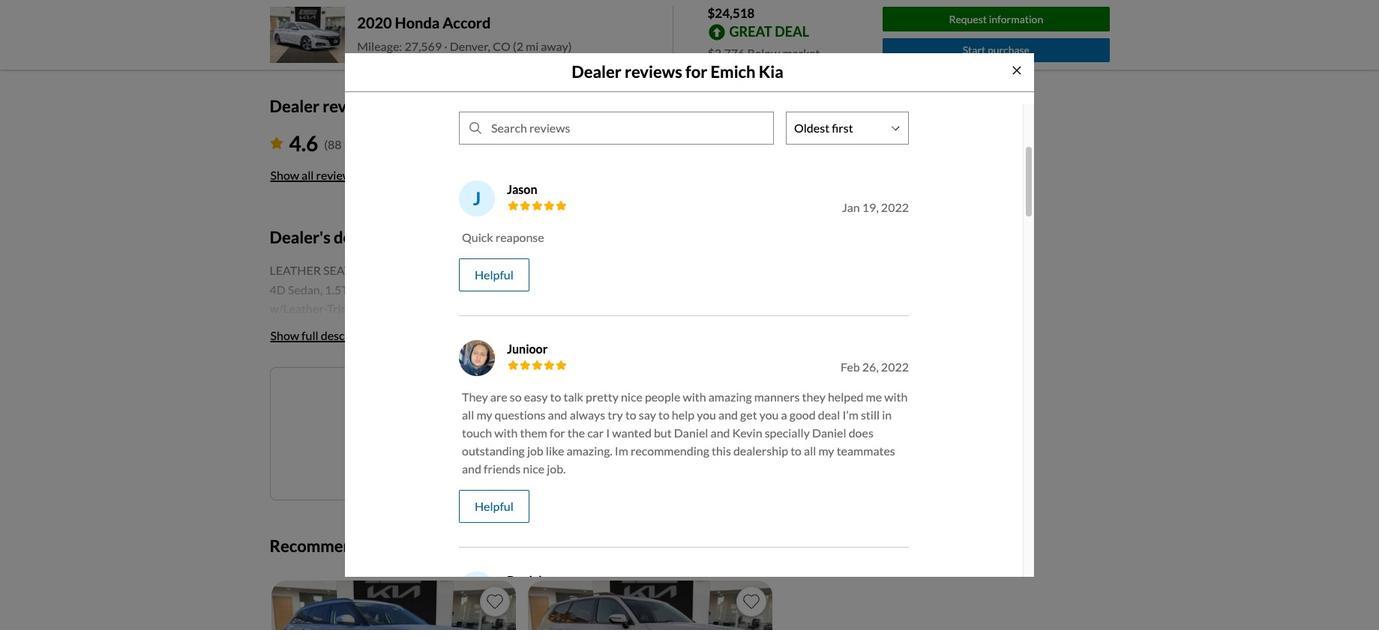 Task type: locate. For each thing, give the bounding box(es) containing it.
dealer's
[[270, 227, 331, 247]]

1 vertical spatial helpful button
[[459, 491, 530, 524]]

0 horizontal spatial daniel
[[674, 426, 709, 440]]

this right from in the bottom of the page
[[422, 537, 450, 557]]

start purchase button
[[883, 38, 1110, 63]]

jan
[[842, 200, 860, 214]]

this left the one
[[578, 394, 598, 408]]

27,569
[[405, 39, 442, 54]]

outstanding
[[462, 444, 525, 458]]

helped
[[828, 390, 864, 404]]

1 vertical spatial dealer
[[572, 62, 622, 82]]

they are so easy to talk pretty nice people with amazing manners they helped me with all my questions and always try to say to help you and get you a good deal i'm still in touch with them for the car i wanted but daniel and kevin specially daniel does outstanding job like amazing. im recommending this dealership to all my teammates and friends nice job.
[[462, 390, 908, 476]]

1 vertical spatial for
[[550, 426, 566, 440]]

im
[[615, 444, 629, 458]]

great
[[730, 23, 773, 40]]

me for notify me of new listings like this one
[[459, 394, 476, 408]]

like up job.
[[546, 444, 564, 458]]

this
[[578, 394, 598, 408], [712, 444, 731, 458], [422, 537, 450, 557]]

reviews down (88
[[316, 168, 357, 182]]

2022 right 19,
[[881, 200, 909, 214]]

nice down job
[[523, 462, 545, 476]]

2022
[[881, 200, 909, 214], [881, 360, 909, 374]]

dealer up 4.6
[[270, 96, 320, 117]]

me up still
[[866, 390, 882, 404]]

0 horizontal spatial all
[[302, 168, 314, 182]]

my up 'touch'
[[477, 408, 493, 422]]

1 horizontal spatial with
[[683, 390, 706, 404]]

reviews inside dialog
[[625, 62, 683, 82]]

1 vertical spatial this
[[712, 444, 731, 458]]

0 horizontal spatial you
[[697, 408, 716, 422]]

jan 19, 2022
[[842, 200, 909, 214]]

but
[[654, 426, 672, 440]]

get
[[741, 408, 757, 422]]

0 horizontal spatial me
[[459, 394, 476, 408]]

them
[[520, 426, 548, 440]]

2 horizontal spatial dealer
[[572, 62, 622, 82]]

1 vertical spatial description
[[321, 329, 380, 343]]

feb 26, 2022
[[841, 360, 909, 374]]

2 vertical spatial dealer
[[270, 96, 320, 117]]

nice right the one
[[621, 390, 643, 404]]

and
[[548, 408, 568, 422], [719, 408, 738, 422], [711, 426, 730, 440], [462, 462, 482, 476]]

0 vertical spatial description
[[334, 227, 417, 247]]

daniel down "deal"
[[813, 426, 847, 440]]

friends
[[484, 462, 521, 476]]

good
[[790, 408, 816, 422]]

1 vertical spatial helpful
[[475, 500, 514, 514]]

wanted
[[612, 426, 652, 440]]

2022 right 26,
[[881, 360, 909, 374]]

reaponse
[[496, 230, 544, 244]]

helpful for they are so easy to talk pretty nice people with amazing manners they helped me with all my questions and always try to say to help you and get you a good deal i'm still in touch with them for the car i wanted but daniel and kevin specially daniel does outstanding job like amazing. im recommending this dealership to all my teammates and friends nice job.
[[475, 500, 514, 514]]

dealer for dealer reviews for emich kia
[[572, 62, 622, 82]]

me left of
[[459, 394, 476, 408]]

start
[[963, 44, 986, 57]]

helpful
[[475, 268, 514, 282], [475, 500, 514, 514]]

show full description
[[270, 329, 380, 343]]

1 horizontal spatial my
[[819, 444, 835, 458]]

my down "deal"
[[819, 444, 835, 458]]

like
[[557, 394, 576, 408], [546, 444, 564, 458]]

1 you from the left
[[697, 408, 716, 422]]

for left the
[[550, 426, 566, 440]]

dealer up mileage:
[[357, 3, 392, 17]]

for inside they are so easy to talk pretty nice people with amazing manners they helped me with all my questions and always try to say to help you and get you a good deal i'm still in touch with them for the car i wanted but daniel and kevin specially daniel does outstanding job like amazing. im recommending this dealership to all my teammates and friends nice job.
[[550, 426, 566, 440]]

1 horizontal spatial all
[[462, 408, 474, 422]]

dialog
[[345, 0, 1035, 631]]

with up in
[[885, 390, 908, 404]]

reviews)
[[344, 137, 389, 151]]

nice
[[621, 390, 643, 404], [523, 462, 545, 476]]

helpful down the friends
[[475, 500, 514, 514]]

1 vertical spatial show
[[270, 329, 299, 343]]

helpful for quick reaponse
[[475, 268, 514, 282]]

and down amazing
[[719, 408, 738, 422]]

reviews up search reviews field
[[625, 62, 683, 82]]

1 2022 from the top
[[881, 200, 909, 214]]

talk
[[564, 390, 584, 404]]

2 vertical spatial all
[[804, 444, 817, 458]]

0 horizontal spatial nice
[[523, 462, 545, 476]]

1 horizontal spatial me
[[529, 436, 546, 450]]

accord
[[443, 14, 491, 32]]

0 vertical spatial reviews
[[625, 62, 683, 82]]

star image
[[270, 137, 283, 149]]

2 horizontal spatial this
[[712, 444, 731, 458]]

helpful button down the friends
[[459, 491, 530, 524]]

1 daniel from the left
[[674, 426, 709, 440]]

below
[[748, 45, 781, 60]]

denver,
[[450, 39, 491, 54]]

helpful button for they are so easy to talk pretty nice people with amazing manners they helped me with all my questions and always try to say to help you and get you a good deal i'm still in touch with them for the car i wanted but daniel and kevin specially daniel does outstanding job like amazing. im recommending this dealership to all my teammates and friends nice job.
[[459, 491, 530, 524]]

all down specially
[[804, 444, 817, 458]]

email
[[498, 436, 527, 450]]

from
[[383, 537, 419, 557]]

teammates
[[837, 444, 896, 458]]

4.6 (88 reviews)
[[289, 130, 389, 156]]

help
[[672, 408, 695, 422]]

helpful down quick reaponse
[[475, 268, 514, 282]]

Search reviews field
[[484, 112, 774, 144]]

2 helpful button from the top
[[459, 491, 530, 524]]

2 show from the top
[[270, 329, 299, 343]]

dealer
[[357, 3, 392, 17], [572, 62, 622, 82], [270, 96, 320, 117]]

$24,518
[[708, 5, 755, 21]]

0 vertical spatial helpful button
[[459, 259, 530, 292]]

1 horizontal spatial for
[[686, 62, 708, 82]]

for left emich
[[686, 62, 708, 82]]

me for email me
[[529, 436, 546, 450]]

1 vertical spatial reviews
[[323, 96, 380, 117]]

my
[[477, 408, 493, 422], [819, 444, 835, 458]]

all down they
[[462, 408, 474, 422]]

0 vertical spatial for
[[686, 62, 708, 82]]

0 horizontal spatial dealer
[[270, 96, 320, 117]]

away)
[[541, 39, 572, 54]]

2020 honda accord image
[[270, 6, 345, 63]]

for
[[686, 62, 708, 82], [550, 426, 566, 440]]

0 horizontal spatial this
[[422, 537, 450, 557]]

reviews up 4.6 (88 reviews)
[[323, 96, 380, 117]]

0 horizontal spatial for
[[550, 426, 566, 440]]

show down star icon
[[270, 168, 299, 182]]

1 horizontal spatial you
[[760, 408, 779, 422]]

notify
[[423, 394, 457, 408]]

show all reviews
[[270, 168, 357, 182]]

with
[[683, 390, 706, 404], [885, 390, 908, 404], [495, 426, 518, 440]]

like right easy
[[557, 394, 576, 408]]

0 vertical spatial dealer
[[357, 3, 392, 17]]

helpful button
[[459, 259, 530, 292], [459, 491, 530, 524]]

emich
[[711, 62, 756, 82]]

all
[[302, 168, 314, 182], [462, 408, 474, 422], [804, 444, 817, 458]]

you right the help
[[697, 408, 716, 422]]

1 horizontal spatial nice
[[621, 390, 643, 404]]

2 vertical spatial this
[[422, 537, 450, 557]]

dealer for dealer reviews
[[270, 96, 320, 117]]

all down 4.6
[[302, 168, 314, 182]]

me right email
[[529, 436, 546, 450]]

0 vertical spatial 2022
[[881, 200, 909, 214]]

2 vertical spatial reviews
[[316, 168, 357, 182]]

they
[[462, 390, 488, 404]]

you left a
[[760, 408, 779, 422]]

daniel
[[674, 426, 709, 440], [813, 426, 847, 440]]

2 helpful from the top
[[475, 500, 514, 514]]

1 vertical spatial 2022
[[881, 360, 909, 374]]

1 vertical spatial my
[[819, 444, 835, 458]]

pretty
[[586, 390, 619, 404]]

1 helpful from the top
[[475, 268, 514, 282]]

0 vertical spatial show
[[270, 168, 299, 182]]

a
[[781, 408, 788, 422]]

this left dealership at the bottom of page
[[712, 444, 731, 458]]

recommended from this dealer
[[270, 537, 500, 557]]

daniel down the help
[[674, 426, 709, 440]]

2 you from the left
[[760, 408, 779, 422]]

0 vertical spatial this
[[578, 394, 598, 408]]

helpful button down quick reaponse
[[459, 259, 530, 292]]

scroll right image
[[758, 542, 765, 555]]

deal
[[818, 408, 841, 422]]

with up outstanding
[[495, 426, 518, 440]]

to
[[550, 390, 561, 404], [626, 408, 637, 422], [659, 408, 670, 422], [791, 444, 802, 458]]

1 show from the top
[[270, 168, 299, 182]]

show left 'full'
[[270, 329, 299, 343]]

(2
[[513, 39, 524, 54]]

0 vertical spatial all
[[302, 168, 314, 182]]

0 vertical spatial helpful
[[475, 268, 514, 282]]

show for dealer
[[270, 168, 299, 182]]

1 horizontal spatial daniel
[[813, 426, 847, 440]]

request information
[[949, 13, 1044, 25]]

0 horizontal spatial my
[[477, 408, 493, 422]]

me inside button
[[529, 436, 546, 450]]

dealer down away)
[[572, 62, 622, 82]]

·
[[444, 39, 448, 54]]

this inside they are so easy to talk pretty nice people with amazing manners they helped me with all my questions and always try to say to help you and get you a good deal i'm still in touch with them for the car i wanted but daniel and kevin specially daniel does outstanding job like amazing. im recommending this dealership to all my teammates and friends nice job.
[[712, 444, 731, 458]]

2 horizontal spatial me
[[866, 390, 882, 404]]

1 vertical spatial like
[[546, 444, 564, 458]]

amazing.
[[567, 444, 613, 458]]

you
[[697, 408, 716, 422], [760, 408, 779, 422]]

19,
[[863, 200, 879, 214]]

me inside they are so easy to talk pretty nice people with amazing manners they helped me with all my questions and always try to say to help you and get you a good deal i'm still in touch with them for the car i wanted but daniel and kevin specially daniel does outstanding job like amazing. im recommending this dealership to all my teammates and friends nice job.
[[866, 390, 882, 404]]

does
[[849, 426, 874, 440]]

show full description button
[[270, 320, 381, 353]]

i
[[606, 426, 610, 440]]

to right the try
[[626, 408, 637, 422]]

1 helpful button from the top
[[459, 259, 530, 292]]

reviews for dealer reviews
[[323, 96, 380, 117]]

reviews
[[625, 62, 683, 82], [323, 96, 380, 117], [316, 168, 357, 182]]

with up the help
[[683, 390, 706, 404]]

so
[[510, 390, 522, 404]]

and left kevin
[[711, 426, 730, 440]]

2 2022 from the top
[[881, 360, 909, 374]]

1 horizontal spatial dealer
[[357, 3, 392, 17]]



Task type: describe. For each thing, give the bounding box(es) containing it.
quick reaponse
[[462, 230, 544, 244]]

recommending
[[631, 444, 710, 458]]

touch
[[462, 426, 492, 440]]

request information button
[[883, 7, 1110, 31]]

job.
[[547, 462, 566, 476]]

description inside button
[[321, 329, 380, 343]]

the
[[568, 426, 585, 440]]

they
[[803, 390, 826, 404]]

dealer's description
[[270, 227, 417, 247]]

honda
[[395, 14, 440, 32]]

dialog containing j
[[345, 0, 1035, 631]]

amazing
[[709, 390, 752, 404]]

try
[[608, 408, 623, 422]]

0 vertical spatial like
[[557, 394, 576, 408]]

always
[[570, 408, 606, 422]]

2020
[[357, 14, 392, 32]]

listings
[[517, 394, 555, 408]]

market
[[783, 45, 820, 60]]

dealer for dealer website
[[357, 3, 392, 17]]

all inside show all reviews button
[[302, 168, 314, 182]]

co
[[493, 39, 511, 54]]

job
[[527, 444, 544, 458]]

dealership
[[734, 444, 789, 458]]

0 horizontal spatial with
[[495, 426, 518, 440]]

kia
[[759, 62, 784, 82]]

show all reviews button
[[270, 159, 358, 192]]

deal
[[775, 23, 810, 40]]

0 vertical spatial my
[[477, 408, 493, 422]]

$2,776
[[708, 45, 745, 60]]

notify me of new listings like this one
[[423, 394, 621, 408]]

dealer reviews for emich kia
[[572, 62, 784, 82]]

2020 honda accord mileage: 27,569 · denver, co (2 mi away)
[[357, 14, 572, 54]]

dealer website
[[357, 3, 436, 17]]

great deal
[[730, 23, 810, 40]]

to down specially
[[791, 444, 802, 458]]

start purchase
[[963, 44, 1030, 57]]

easy
[[524, 390, 548, 404]]

email me
[[498, 436, 546, 450]]

mileage:
[[357, 39, 402, 54]]

manners
[[755, 390, 800, 404]]

$2,776 below market
[[708, 45, 820, 60]]

2 horizontal spatial all
[[804, 444, 817, 458]]

4.6
[[289, 130, 318, 156]]

of
[[478, 394, 489, 408]]

2022 for feb 26, 2022
[[881, 360, 909, 374]]

26,
[[863, 360, 879, 374]]

in
[[882, 408, 892, 422]]

and down outstanding
[[462, 462, 482, 476]]

0 vertical spatial nice
[[621, 390, 643, 404]]

are
[[491, 390, 508, 404]]

still
[[861, 408, 880, 422]]

(88
[[324, 137, 342, 151]]

2 horizontal spatial with
[[885, 390, 908, 404]]

new
[[492, 394, 514, 408]]

scroll left image
[[714, 542, 720, 555]]

one
[[601, 394, 621, 408]]

website
[[395, 3, 436, 17]]

information
[[989, 13, 1044, 25]]

d
[[470, 579, 484, 601]]

2 daniel from the left
[[813, 426, 847, 440]]

like inside they are so easy to talk pretty nice people with amazing manners they helped me with all my questions and always try to say to help you and get you a good deal i'm still in touch with them for the car i wanted but daniel and kevin specially daniel does outstanding job like amazing. im recommending this dealership to all my teammates and friends nice job.
[[546, 444, 564, 458]]

search image
[[470, 122, 482, 134]]

show for dealer's
[[270, 329, 299, 343]]

and down talk
[[548, 408, 568, 422]]

dealer
[[453, 537, 500, 557]]

junioor
[[507, 342, 548, 356]]

people
[[645, 390, 681, 404]]

request
[[949, 13, 987, 25]]

junioor image
[[459, 340, 495, 376]]

to right say
[[659, 408, 670, 422]]

kevin
[[733, 426, 763, 440]]

1 horizontal spatial this
[[578, 394, 598, 408]]

reviews for dealer reviews for emich kia
[[625, 62, 683, 82]]

jason
[[507, 182, 538, 196]]

dealer reviews
[[270, 96, 380, 117]]

2022 for jan 19, 2022
[[881, 200, 909, 214]]

feb
[[841, 360, 860, 374]]

quick
[[462, 230, 493, 244]]

say
[[639, 408, 656, 422]]

mi
[[526, 39, 539, 54]]

j
[[473, 187, 481, 209]]

close modal dealer reviews for emich kia image
[[1012, 65, 1024, 77]]

car
[[588, 426, 604, 440]]

daniel
[[507, 574, 542, 588]]

questions
[[495, 408, 546, 422]]

helpful button for quick reaponse
[[459, 259, 530, 292]]

email me button
[[396, 429, 648, 459]]

to left talk
[[550, 390, 561, 404]]

1 vertical spatial nice
[[523, 462, 545, 476]]

full
[[302, 329, 319, 343]]

1 vertical spatial all
[[462, 408, 474, 422]]

reviews inside show all reviews button
[[316, 168, 357, 182]]



Task type: vqa. For each thing, say whether or not it's contained in the screenshot.
2024 Audi A6 Allroad Preview link
no



